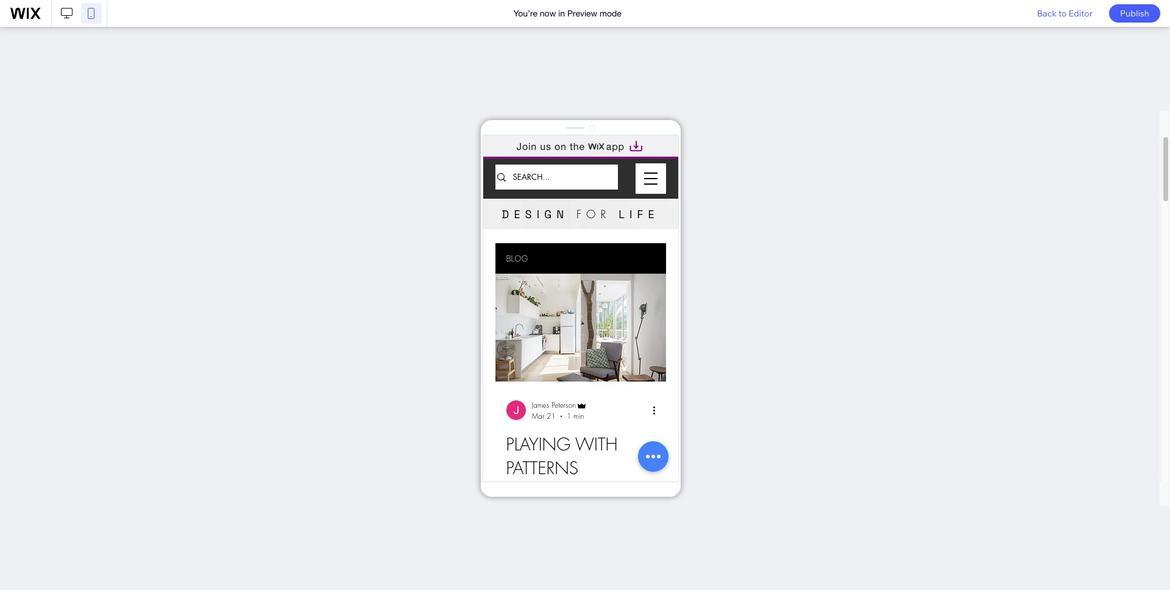 Task type: locate. For each thing, give the bounding box(es) containing it.
to
[[1059, 8, 1067, 19]]

publish button
[[1109, 4, 1161, 23]]

you're
[[514, 9, 538, 18]]



Task type: vqa. For each thing, say whether or not it's contained in the screenshot.
middle Site
no



Task type: describe. For each thing, give the bounding box(es) containing it.
back to editor
[[1037, 8, 1093, 19]]

mode
[[600, 9, 622, 18]]

in
[[558, 9, 565, 18]]

now
[[540, 9, 556, 18]]

back to editor button
[[1028, 0, 1102, 27]]

publish
[[1120, 8, 1150, 19]]

you're now in preview mode
[[514, 9, 622, 18]]

editor
[[1069, 8, 1093, 19]]

back
[[1037, 8, 1057, 19]]

preview
[[567, 9, 597, 18]]



